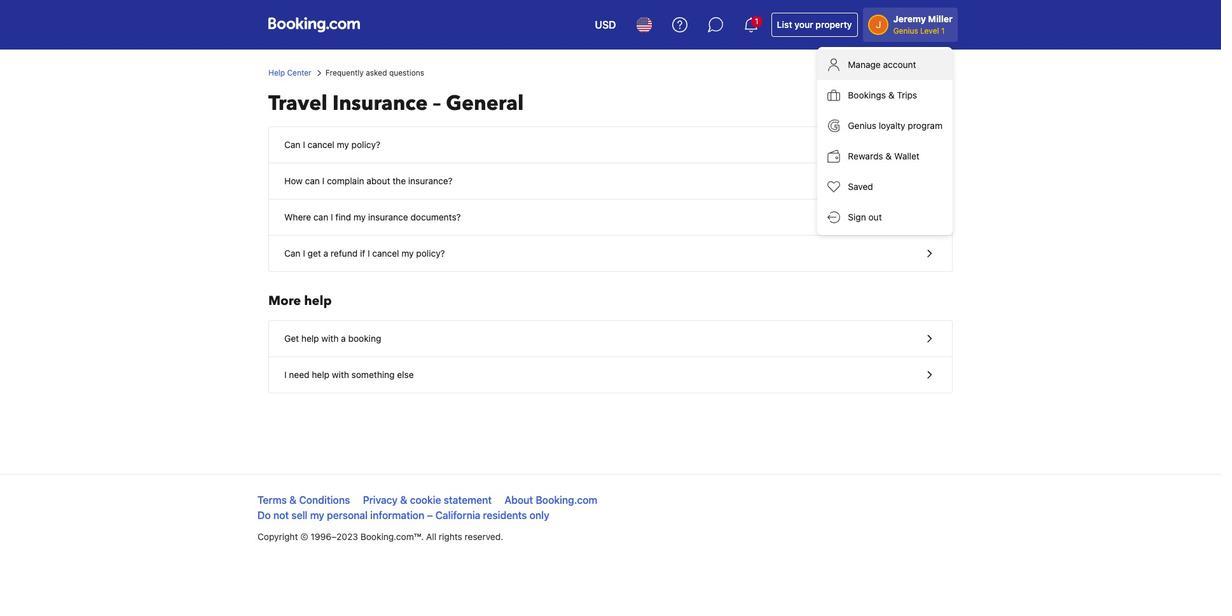 Task type: vqa. For each thing, say whether or not it's contained in the screenshot.
'1' inside the 1 BUTTON
no



Task type: describe. For each thing, give the bounding box(es) containing it.
rewards
[[848, 151, 884, 162]]

copyright
[[258, 532, 298, 543]]

travel
[[269, 90, 328, 118]]

i need help with something else button
[[269, 358, 953, 393]]

can i cancel my policy? button
[[269, 127, 953, 164]]

residents
[[483, 510, 527, 522]]

& for bookings
[[889, 90, 895, 101]]

the
[[393, 176, 406, 186]]

i right if
[[368, 248, 370, 259]]

i need help with something else
[[284, 370, 414, 381]]

help
[[269, 68, 285, 78]]

more
[[269, 293, 301, 310]]

insurance
[[368, 212, 408, 223]]

do
[[258, 510, 271, 522]]

i inside where can i find my insurance documents? button
[[331, 212, 333, 223]]

manage account link
[[818, 50, 953, 80]]

frequently asked questions
[[326, 68, 424, 78]]

manage account
[[848, 59, 917, 70]]

get
[[284, 333, 299, 344]]

& for rewards
[[886, 151, 892, 162]]

not
[[273, 510, 289, 522]]

get
[[308, 248, 321, 259]]

i inside i need help with something else button
[[284, 370, 287, 381]]

usd button
[[588, 10, 624, 40]]

my inside about booking.com do not sell my personal information – california residents only
[[310, 510, 324, 522]]

can for how
[[305, 176, 320, 186]]

rights
[[439, 532, 463, 543]]

help center button
[[269, 67, 312, 79]]

find
[[336, 212, 351, 223]]

booking
[[348, 333, 381, 344]]

booking.com™.
[[361, 532, 424, 543]]

can i get a refund if i cancel my policy?
[[284, 248, 445, 259]]

how
[[284, 176, 303, 186]]

can for can i get a refund if i cancel my policy?
[[284, 248, 301, 259]]

terms & conditions link
[[258, 495, 350, 507]]

help center
[[269, 68, 312, 78]]

can i get a refund if i cancel my policy? button
[[269, 236, 953, 272]]

all
[[426, 532, 437, 543]]

& for privacy
[[400, 495, 408, 507]]

list
[[777, 19, 793, 30]]

program
[[908, 120, 943, 131]]

how can i complain about the insurance? button
[[269, 164, 953, 200]]

documents?
[[411, 212, 461, 223]]

help for get
[[302, 333, 319, 344]]

policy? inside button
[[352, 139, 381, 150]]

loyalty
[[879, 120, 906, 131]]

if
[[360, 248, 365, 259]]

usd
[[595, 19, 616, 31]]

where can i find my insurance documents? button
[[269, 200, 953, 236]]

i left get
[[303, 248, 305, 259]]

1 button
[[736, 10, 767, 40]]

more help
[[269, 293, 332, 310]]

something
[[352, 370, 395, 381]]

insurance?
[[408, 176, 453, 186]]

privacy & cookie statement
[[363, 495, 492, 507]]

level
[[921, 26, 940, 36]]

questions
[[389, 68, 424, 78]]

terms & conditions
[[258, 495, 350, 507]]

center
[[287, 68, 312, 78]]

1 inside "button"
[[755, 17, 759, 26]]

need
[[289, 370, 310, 381]]

1 vertical spatial with
[[332, 370, 349, 381]]

rewards & wallet
[[848, 151, 920, 162]]

cancel inside button
[[308, 139, 335, 150]]

manage
[[848, 59, 881, 70]]

wallet
[[895, 151, 920, 162]]

bookings
[[848, 90, 886, 101]]

where can i find my insurance documents?
[[284, 212, 461, 223]]

sell
[[292, 510, 308, 522]]

do not sell my personal information – california residents only link
[[258, 510, 550, 522]]

bookings & trips
[[848, 90, 918, 101]]

get help with a booking
[[284, 333, 381, 344]]

only
[[530, 510, 550, 522]]

account
[[884, 59, 917, 70]]



Task type: locate. For each thing, give the bounding box(es) containing it.
miller
[[929, 13, 953, 24]]

privacy & cookie statement link
[[363, 495, 492, 507]]

& up 'sell'
[[290, 495, 297, 507]]

property
[[816, 19, 852, 30]]

& inside "rewards & wallet" link
[[886, 151, 892, 162]]

a right get
[[324, 248, 328, 259]]

1996–2023
[[311, 532, 358, 543]]

i left complain
[[322, 176, 325, 186]]

help for more
[[304, 293, 332, 310]]

policy? up how can i complain about the insurance?
[[352, 139, 381, 150]]

1 left list
[[755, 17, 759, 26]]

a for booking
[[341, 333, 346, 344]]

genius left loyalty
[[848, 120, 877, 131]]

general
[[446, 90, 524, 118]]

can left get
[[284, 248, 301, 259]]

0 vertical spatial help
[[304, 293, 332, 310]]

i inside can i cancel my policy? button
[[303, 139, 305, 150]]

a left booking
[[341, 333, 346, 344]]

california
[[436, 510, 481, 522]]

0 vertical spatial –
[[433, 90, 441, 118]]

2 vertical spatial help
[[312, 370, 330, 381]]

– down privacy & cookie statement
[[427, 510, 433, 522]]

©
[[300, 532, 308, 543]]

i inside how can i complain about the insurance? button
[[322, 176, 325, 186]]

can inside can i cancel my policy? button
[[284, 139, 301, 150]]

& left wallet
[[886, 151, 892, 162]]

0 horizontal spatial cancel
[[308, 139, 335, 150]]

information
[[370, 510, 425, 522]]

my right find at the top of page
[[354, 212, 366, 223]]

1 vertical spatial a
[[341, 333, 346, 344]]

genius inside jeremy miller genius level 1
[[894, 26, 919, 36]]

&
[[889, 90, 895, 101], [886, 151, 892, 162], [290, 495, 297, 507], [400, 495, 408, 507]]

help inside get help with a booking button
[[302, 333, 319, 344]]

0 vertical spatial a
[[324, 248, 328, 259]]

1 inside jeremy miller genius level 1
[[942, 26, 945, 36]]

can left find at the top of page
[[314, 212, 328, 223]]

0 horizontal spatial genius
[[848, 120, 877, 131]]

can inside button
[[305, 176, 320, 186]]

cancel right if
[[372, 248, 399, 259]]

0 vertical spatial genius
[[894, 26, 919, 36]]

a for refund
[[324, 248, 328, 259]]

saved
[[848, 181, 874, 192]]

1 horizontal spatial a
[[341, 333, 346, 344]]

jeremy miller genius level 1
[[894, 13, 953, 36]]

1 vertical spatial genius
[[848, 120, 877, 131]]

can for can i cancel my policy?
[[284, 139, 301, 150]]

privacy
[[363, 495, 398, 507]]

get help with a booking button
[[269, 321, 953, 358]]

copyright © 1996–2023 booking.com™. all rights reserved.
[[258, 532, 503, 543]]

a
[[324, 248, 328, 259], [341, 333, 346, 344]]

i left need
[[284, 370, 287, 381]]

how can i complain about the insurance?
[[284, 176, 453, 186]]

with left something
[[332, 370, 349, 381]]

terms
[[258, 495, 287, 507]]

can i cancel my policy?
[[284, 139, 381, 150]]

1 vertical spatial help
[[302, 333, 319, 344]]

trips
[[897, 90, 918, 101]]

& left trips
[[889, 90, 895, 101]]

personal
[[327, 510, 368, 522]]

can for where
[[314, 212, 328, 223]]

cancel inside button
[[372, 248, 399, 259]]

1 vertical spatial can
[[314, 212, 328, 223]]

my down conditions
[[310, 510, 324, 522]]

help right more in the left of the page
[[304, 293, 332, 310]]

else
[[397, 370, 414, 381]]

& for terms
[[290, 495, 297, 507]]

0 vertical spatial can
[[305, 176, 320, 186]]

– left general
[[433, 90, 441, 118]]

sign
[[848, 212, 867, 223]]

genius down jeremy
[[894, 26, 919, 36]]

about booking.com link
[[505, 495, 598, 507]]

my
[[337, 139, 349, 150], [354, 212, 366, 223], [402, 248, 414, 259], [310, 510, 324, 522]]

where
[[284, 212, 311, 223]]

1
[[755, 17, 759, 26], [942, 26, 945, 36]]

asked
[[366, 68, 387, 78]]

1 can from the top
[[284, 139, 301, 150]]

refund
[[331, 248, 358, 259]]

can inside can i get a refund if i cancel my policy? button
[[284, 248, 301, 259]]

jeremy
[[894, 13, 926, 24]]

booking.com
[[536, 495, 598, 507]]

booking.com online hotel reservations image
[[269, 17, 360, 32]]

genius loyalty program
[[848, 120, 943, 131]]

about
[[367, 176, 390, 186]]

cancel
[[308, 139, 335, 150], [372, 248, 399, 259]]

genius loyalty program link
[[818, 111, 953, 141]]

your
[[795, 19, 814, 30]]

my up complain
[[337, 139, 349, 150]]

reserved.
[[465, 532, 503, 543]]

2 can from the top
[[284, 248, 301, 259]]

list your property link
[[772, 13, 858, 37]]

can inside button
[[314, 212, 328, 223]]

sign out button
[[818, 202, 953, 233]]

statement
[[444, 495, 492, 507]]

out
[[869, 212, 882, 223]]

can right 'how'
[[305, 176, 320, 186]]

1 horizontal spatial genius
[[894, 26, 919, 36]]

policy? inside button
[[416, 248, 445, 259]]

1 vertical spatial can
[[284, 248, 301, 259]]

0 horizontal spatial 1
[[755, 17, 759, 26]]

frequently
[[326, 68, 364, 78]]

can
[[284, 139, 301, 150], [284, 248, 301, 259]]

& up 'do not sell my personal information – california residents only' link
[[400, 495, 408, 507]]

help inside i need help with something else button
[[312, 370, 330, 381]]

with
[[322, 333, 339, 344], [332, 370, 349, 381]]

1 vertical spatial policy?
[[416, 248, 445, 259]]

–
[[433, 90, 441, 118], [427, 510, 433, 522]]

my down the insurance
[[402, 248, 414, 259]]

i
[[303, 139, 305, 150], [322, 176, 325, 186], [331, 212, 333, 223], [303, 248, 305, 259], [368, 248, 370, 259], [284, 370, 287, 381]]

1 horizontal spatial 1
[[942, 26, 945, 36]]

i down travel
[[303, 139, 305, 150]]

1 vertical spatial –
[[427, 510, 433, 522]]

list your property
[[777, 19, 852, 30]]

– inside about booking.com do not sell my personal information – california residents only
[[427, 510, 433, 522]]

travel insurance – general
[[269, 90, 524, 118]]

i left find at the top of page
[[331, 212, 333, 223]]

policy? down the documents? on the top left of the page
[[416, 248, 445, 259]]

1 vertical spatial cancel
[[372, 248, 399, 259]]

1 horizontal spatial policy?
[[416, 248, 445, 259]]

my inside button
[[337, 139, 349, 150]]

help right get
[[302, 333, 319, 344]]

& inside the bookings & trips link
[[889, 90, 895, 101]]

with left booking
[[322, 333, 339, 344]]

rewards & wallet link
[[818, 141, 953, 172]]

can up 'how'
[[284, 139, 301, 150]]

0 vertical spatial with
[[322, 333, 339, 344]]

about
[[505, 495, 533, 507]]

help right need
[[312, 370, 330, 381]]

insurance
[[333, 90, 428, 118]]

cancel up complain
[[308, 139, 335, 150]]

0 horizontal spatial a
[[324, 248, 328, 259]]

cookie
[[410, 495, 441, 507]]

1 horizontal spatial cancel
[[372, 248, 399, 259]]

0 vertical spatial policy?
[[352, 139, 381, 150]]

sign out
[[848, 212, 882, 223]]

can
[[305, 176, 320, 186], [314, 212, 328, 223]]

1 down miller
[[942, 26, 945, 36]]

complain
[[327, 176, 364, 186]]

0 horizontal spatial policy?
[[352, 139, 381, 150]]

help
[[304, 293, 332, 310], [302, 333, 319, 344], [312, 370, 330, 381]]

0 vertical spatial cancel
[[308, 139, 335, 150]]

about booking.com do not sell my personal information – california residents only
[[258, 495, 598, 522]]

0 vertical spatial can
[[284, 139, 301, 150]]



